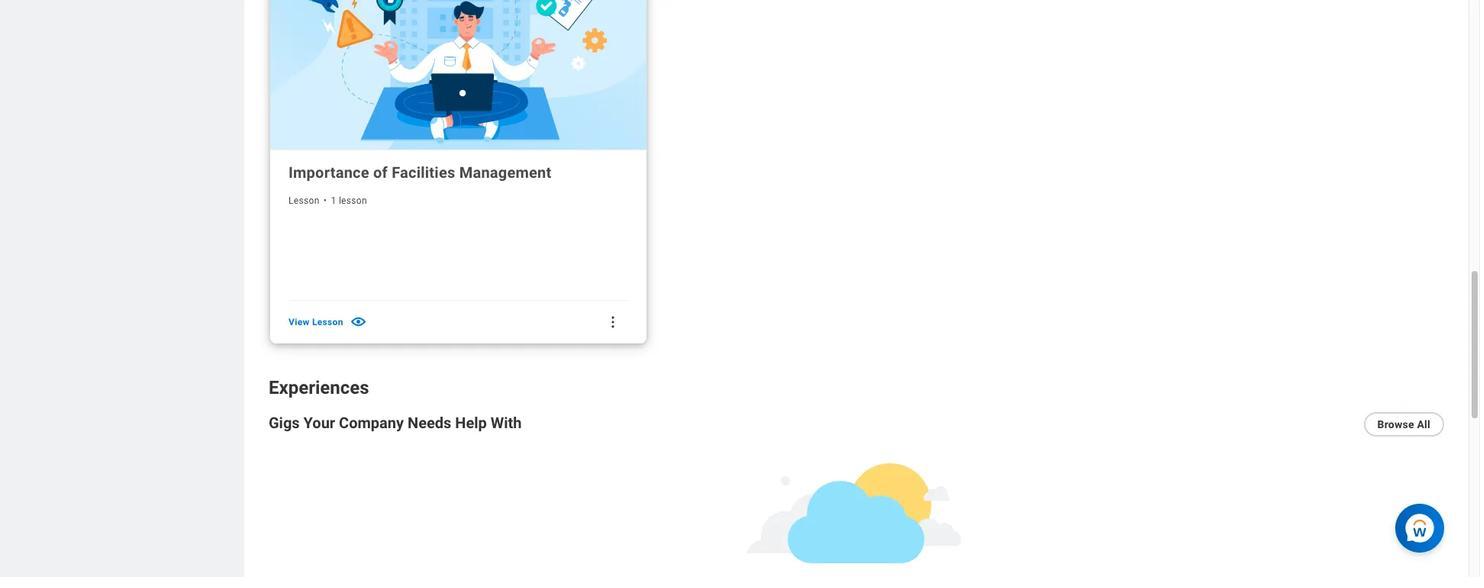Task type: vqa. For each thing, say whether or not it's contained in the screenshot.
Experiences
yes



Task type: describe. For each thing, give the bounding box(es) containing it.
experiences
[[269, 377, 369, 398]]

view lesson
[[289, 317, 343, 327]]

with
[[491, 414, 522, 432]]

importance of facilities management
[[289, 163, 552, 181]]

1
[[331, 195, 336, 206]]

browse all link
[[1364, 412, 1445, 437]]

1 lesson
[[331, 195, 367, 206]]

all
[[1418, 418, 1431, 430]]

browse all
[[1378, 418, 1431, 430]]

company
[[339, 414, 404, 432]]

facilities
[[392, 163, 456, 181]]

view
[[289, 317, 310, 327]]



Task type: locate. For each thing, give the bounding box(es) containing it.
lesson
[[289, 195, 320, 206], [312, 317, 343, 327]]

lesson inside importance of facilities management element
[[312, 317, 343, 327]]

lesson left 1
[[289, 195, 320, 206]]

1 vertical spatial lesson
[[312, 317, 343, 327]]

of
[[373, 163, 388, 181]]

importance of facilities management link
[[289, 162, 629, 183]]

management
[[459, 163, 552, 181]]

importance of facilities management element
[[289, 313, 367, 331]]

gigs
[[269, 414, 300, 432]]

visible image
[[350, 313, 367, 331]]

lesson right view
[[312, 317, 343, 327]]

related actions vertical image
[[606, 314, 621, 330]]

browse
[[1378, 418, 1415, 430]]

gigs your company needs help with
[[269, 414, 522, 432]]

0 vertical spatial lesson
[[289, 195, 320, 206]]

importance of facilities management image
[[270, 0, 647, 150]]

importance
[[289, 163, 369, 181]]

lesson
[[339, 195, 367, 206]]

help
[[455, 414, 487, 432]]

needs
[[408, 414, 452, 432]]

your
[[304, 414, 335, 432]]



